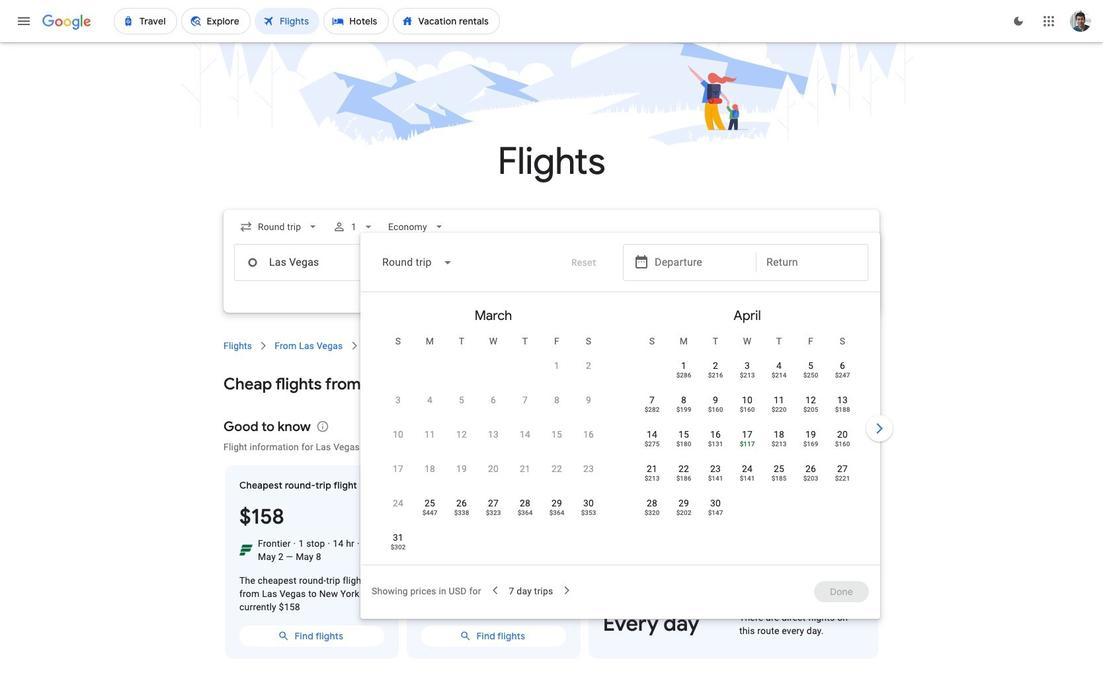 Task type: vqa. For each thing, say whether or not it's contained in the screenshot.
, 160 US dollars element for Tuesday, April 9, 2024 element
yes



Task type: describe. For each thing, give the bounding box(es) containing it.
monday, april 8, 2024 element
[[681, 394, 687, 407]]

, 364 us dollars element for friday, march 29, 2024 element
[[549, 510, 565, 517]]

tuesday, april 2, 2024 element
[[713, 359, 718, 372]]

thursday, april 18, 2024 element
[[774, 428, 785, 441]]

, 141 us dollars element for "wednesday, april 24, 2024" element
[[740, 476, 755, 482]]

wednesday, april 10, 2024 element
[[742, 394, 753, 407]]

, 220 us dollars element
[[772, 407, 787, 413]]

thursday, march 14, 2024 element
[[520, 428, 531, 441]]

, 180 us dollars element
[[676, 441, 692, 448]]

sunday, march 24, 2024 element
[[393, 497, 404, 510]]

monday, march 11, 2024 element
[[425, 428, 435, 441]]

monday, april 1, 2024 element
[[681, 359, 687, 372]]

thursday, march 7, 2024 element
[[523, 394, 528, 407]]

swap origin and destination. image
[[415, 255, 431, 271]]

, 275 us dollars element
[[645, 441, 660, 448]]

monday, march 18, 2024 element
[[425, 462, 435, 476]]

Departure text field
[[655, 245, 746, 280]]

3  image from the left
[[357, 537, 360, 550]]

2  image from the left
[[328, 537, 330, 550]]

tuesday, march 5, 2024 element
[[459, 394, 464, 407]]

wednesday, april 17, 2024 element
[[742, 428, 753, 441]]

, 302 us dollars element
[[391, 544, 406, 551]]

, 147 us dollars element
[[708, 510, 723, 517]]

thursday, march 28, 2024 element
[[520, 497, 531, 510]]

, 186 us dollars element
[[676, 476, 692, 482]]

, 160 us dollars element for tuesday, april 9, 2024 element
[[708, 407, 723, 413]]

sunday, april 28, 2024 element
[[647, 497, 658, 510]]

wednesday, march 6, 2024 element
[[491, 394, 496, 407]]

, 323 us dollars element
[[486, 510, 501, 517]]

, 286 us dollars element
[[676, 372, 692, 379]]

tuesday, march 12, 2024 element
[[456, 428, 467, 441]]

monday, march 25, 2024 element
[[425, 497, 435, 510]]

saturday, march 23, 2024 element
[[583, 462, 594, 476]]

tuesday, march 19, 2024 element
[[456, 462, 467, 476]]

grid inside "flight" search box
[[366, 298, 875, 573]]

wednesday, april 3, 2024 element
[[745, 359, 750, 372]]

sunday, april 7, 2024 element
[[650, 394, 655, 407]]

, 353 us dollars element
[[581, 510, 596, 517]]

saturday, march 9, 2024 element
[[586, 394, 591, 407]]

friday, march 1, 2024 element
[[554, 359, 560, 372]]

, 338 us dollars element
[[454, 510, 469, 517]]

, 320 us dollars element
[[645, 510, 660, 517]]

, 131 us dollars element
[[708, 441, 723, 448]]

, 213 us dollars element for the wednesday, april 3, 2024 element at the bottom right of the page
[[740, 372, 755, 379]]

sunday, march 10, 2024 element
[[393, 428, 404, 441]]

tuesday, april 9, 2024 element
[[713, 394, 718, 407]]

tuesday, april 16, 2024 element
[[710, 428, 721, 441]]

monday, april 22, 2024 element
[[679, 462, 689, 476]]

wednesday, april 24, 2024 element
[[742, 462, 753, 476]]



Task type: locate. For each thing, give the bounding box(es) containing it.
row
[[541, 348, 605, 391], [668, 348, 859, 391], [382, 388, 605, 425], [636, 388, 859, 425], [382, 422, 605, 460], [636, 422, 859, 460], [382, 456, 605, 494], [636, 456, 859, 494], [382, 491, 605, 529], [636, 491, 732, 529]]

, 160 us dollars element for the 'wednesday, april 10, 2024' element
[[740, 407, 755, 413]]

0 vertical spatial , 213 us dollars element
[[740, 372, 755, 379]]

monday, april 29, 2024 element
[[679, 497, 689, 510]]

friday, march 22, 2024 element
[[552, 462, 562, 476]]

1 horizontal spatial , 160 us dollars element
[[740, 407, 755, 413]]

sunday, march 17, 2024 element
[[393, 462, 404, 476]]

, 364 us dollars element
[[518, 510, 533, 517], [549, 510, 565, 517]]

, 364 us dollars element left , 353 us dollars element
[[549, 510, 565, 517]]

0 horizontal spatial , 160 us dollars element
[[708, 407, 723, 413]]

, 160 us dollars element up wednesday, april 17, 2024 element
[[740, 407, 755, 413]]

saturday, march 2, 2024 element
[[586, 359, 591, 372]]

row group
[[366, 298, 621, 563], [621, 298, 875, 560]]

sunday, march 31, 2024 element
[[393, 531, 404, 544]]

friday, march 15, 2024 element
[[552, 428, 562, 441]]

, 141 us dollars element up tuesday, april 30, 2024 element
[[708, 476, 723, 482]]

, 213 us dollars element up sunday, april 28, 2024 element
[[645, 476, 660, 482]]

1 row group from the left
[[366, 298, 621, 563]]

grid
[[366, 298, 875, 573]]

monday, march 4, 2024 element
[[427, 394, 433, 407]]

main menu image
[[16, 13, 32, 29]]

2 vertical spatial , 213 us dollars element
[[645, 476, 660, 482]]

, 216 us dollars element
[[708, 372, 723, 379]]

2 horizontal spatial , 213 us dollars element
[[772, 441, 787, 448]]

0 horizontal spatial , 213 us dollars element
[[645, 476, 660, 482]]

, 364 us dollars element right , 323 us dollars element
[[518, 510, 533, 517]]

wednesday, march 20, 2024 element
[[488, 462, 499, 476]]

, 141 us dollars element for the tuesday, april 23, 2024 element
[[708, 476, 723, 482]]

0 horizontal spatial , 364 us dollars element
[[518, 510, 533, 517]]

2 , 160 us dollars element from the left
[[740, 407, 755, 413]]

2 , 141 us dollars element from the left
[[740, 476, 755, 482]]

Where from? text field
[[234, 244, 421, 281]]

, 213 us dollars element for sunday, april 21, 2024 element
[[645, 476, 660, 482]]

, 213 us dollars element for thursday, april 18, 2024 element
[[772, 441, 787, 448]]

tuesday, april 23, 2024 element
[[710, 462, 721, 476]]

saturday, march 30, 2024 element
[[583, 497, 594, 510]]

friday, march 29, 2024 element
[[552, 497, 562, 510]]

sunday, march 3, 2024 element
[[396, 394, 401, 407]]

, 141 us dollars element left , 185 us dollars element
[[740, 476, 755, 482]]

1 , 160 us dollars element from the left
[[708, 407, 723, 413]]

 image
[[293, 537, 296, 550], [328, 537, 330, 550], [357, 537, 360, 550]]

, 185 us dollars element
[[772, 476, 787, 482]]

thursday, april 25, 2024 element
[[774, 462, 785, 476]]

change appearance image
[[1003, 5, 1035, 37]]

, 160 us dollars element up tuesday, april 16, 2024 element on the right bottom
[[708, 407, 723, 413]]

saturday, march 16, 2024 element
[[583, 428, 594, 441]]

1 horizontal spatial , 364 us dollars element
[[549, 510, 565, 517]]

2 , 364 us dollars element from the left
[[549, 510, 565, 517]]

Flight search field
[[213, 210, 896, 619]]

0 horizontal spatial  image
[[293, 537, 296, 550]]

sunday, april 21, 2024 element
[[647, 462, 658, 476]]

wednesday, march 27, 2024 element
[[488, 497, 499, 510]]

2 horizontal spatial  image
[[357, 537, 360, 550]]

, 214 us dollars element
[[772, 372, 787, 379]]

, 213 us dollars element up the 'wednesday, april 10, 2024' element
[[740, 372, 755, 379]]

sunday, april 14, 2024 element
[[647, 428, 658, 441]]

cell
[[795, 355, 827, 386], [827, 355, 859, 386], [795, 389, 827, 421], [827, 389, 859, 421], [795, 423, 827, 455], [827, 423, 859, 455], [795, 458, 827, 490], [827, 458, 859, 490]]

, 364 us dollars element for the thursday, march 28, 2024 element
[[518, 510, 533, 517]]

1 horizontal spatial , 141 us dollars element
[[740, 476, 755, 482]]

, 447 us dollars element
[[422, 510, 438, 517]]

tuesday, march 26, 2024 element
[[456, 497, 467, 510]]

monday, april 15, 2024 element
[[679, 428, 689, 441]]

None field
[[234, 215, 325, 239], [383, 215, 451, 239], [372, 247, 463, 278], [234, 215, 325, 239], [383, 215, 451, 239], [372, 247, 463, 278]]

thursday, april 11, 2024 element
[[774, 394, 785, 407]]

1 horizontal spatial , 213 us dollars element
[[740, 372, 755, 379]]

, 199 us dollars element
[[676, 407, 692, 413]]

2 row group from the left
[[621, 298, 875, 560]]

, 160 us dollars element
[[708, 407, 723, 413], [740, 407, 755, 413]]

0 horizontal spatial , 141 us dollars element
[[708, 476, 723, 482]]

1  image from the left
[[293, 537, 296, 550]]

wednesday, march 13, 2024 element
[[488, 428, 499, 441]]

Return text field
[[767, 245, 858, 280], [767, 245, 858, 280]]

, 282 us dollars element
[[645, 407, 660, 413]]

, 213 us dollars element up thursday, april 25, 2024 element
[[772, 441, 787, 448]]

1 horizontal spatial  image
[[328, 537, 330, 550]]

, 202 us dollars element
[[676, 510, 692, 517]]

Departure text field
[[655, 245, 746, 280]]

, 213 us dollars element
[[740, 372, 755, 379], [772, 441, 787, 448], [645, 476, 660, 482]]

, 117 us dollars element
[[740, 441, 755, 448]]

thursday, march 21, 2024 element
[[520, 462, 531, 476]]

, 141 us dollars element
[[708, 476, 723, 482], [740, 476, 755, 482]]

1 , 364 us dollars element from the left
[[518, 510, 533, 517]]

friday, march 8, 2024 element
[[554, 394, 560, 407]]

1 vertical spatial , 213 us dollars element
[[772, 441, 787, 448]]

tuesday, april 30, 2024 element
[[710, 497, 721, 510]]

1 , 141 us dollars element from the left
[[708, 476, 723, 482]]



